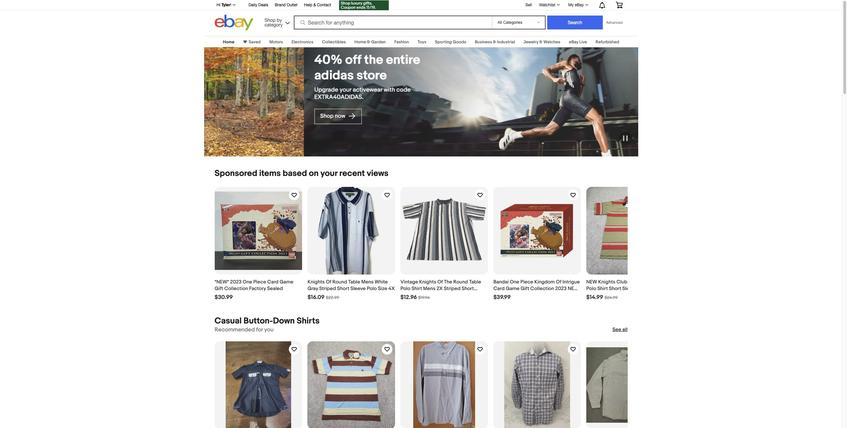 Task type: vqa. For each thing, say whether or not it's contained in the screenshot.
is
no



Task type: locate. For each thing, give the bounding box(es) containing it.
1 horizontal spatial striped
[[444, 286, 461, 292]]

hi tyler !
[[217, 2, 232, 7]]

1 horizontal spatial your
[[321, 169, 338, 179]]

none submit inside shop by category banner
[[548, 16, 603, 29]]

polo inside knights of round table mens white gray striped short sleeve polo size 4x $16.09 $22.99
[[367, 286, 377, 292]]

kingdom
[[535, 279, 555, 285]]

watchlist
[[540, 3, 556, 7]]

deals
[[259, 3, 268, 7]]

1 horizontal spatial table
[[469, 279, 482, 285]]

your up extra40adidas.
[[278, 86, 290, 94]]

sporting goods link
[[435, 39, 467, 45]]

of inside knights of round table mens white gray striped short sleeve polo size 4x $16.09 $22.99
[[326, 279, 332, 285]]

1 piece from the left
[[253, 279, 266, 285]]

2 horizontal spatial sleeve
[[623, 286, 638, 292]]

your
[[278, 86, 290, 94], [321, 169, 338, 179]]

new knights club size large l mens polo shirt short sleeve green red striped
[[587, 279, 669, 299]]

1 horizontal spatial mens
[[423, 286, 436, 292]]

2 horizontal spatial of
[[556, 279, 562, 285]]

striped inside vintage knights of the round table polo shirt mens 2x striped short sleeve 90s
[[444, 286, 461, 292]]

daily deals link
[[249, 2, 268, 9]]

round
[[333, 279, 347, 285], [454, 279, 468, 285]]

home for home & garden
[[355, 39, 366, 45]]

items
[[259, 169, 281, 179]]

& right business on the right of the page
[[493, 39, 497, 45]]

collection up $30.99
[[224, 286, 248, 292]]

0 vertical spatial new
[[587, 279, 598, 285]]

business & industrial
[[475, 39, 515, 45]]

1 horizontal spatial 2023
[[556, 286, 567, 292]]

short up $22.99
[[337, 286, 350, 292]]

1 horizontal spatial knights
[[419, 279, 437, 285]]

2 table from the left
[[469, 279, 482, 285]]

1 horizontal spatial home
[[355, 39, 366, 45]]

striped left $24.99 text field
[[587, 292, 604, 299]]

40%
[[252, 52, 281, 68]]

piece left kingdom
[[521, 279, 534, 285]]

category
[[265, 22, 283, 27]]

2 of from the left
[[438, 279, 443, 285]]

sleeve
[[351, 286, 366, 292], [623, 286, 638, 292], [401, 292, 416, 299]]

polo
[[367, 286, 377, 292], [401, 286, 411, 292], [587, 286, 597, 292]]

shirt up $14.99 $24.99
[[598, 286, 608, 292]]

shop inside 40% off the entire adidas store main content
[[258, 113, 272, 120]]

piece
[[253, 279, 266, 285], [521, 279, 534, 285]]

striped
[[320, 286, 336, 292], [444, 286, 461, 292], [587, 292, 604, 299]]

ebay
[[575, 3, 584, 7], [569, 39, 579, 45]]

ebay left live
[[569, 39, 579, 45]]

collectibles
[[322, 39, 346, 45]]

previous price $24.99 text field
[[605, 295, 618, 301]]

new inside "new knights club size large l mens polo shirt short sleeve green red striped"
[[587, 279, 598, 285]]

0 horizontal spatial table
[[348, 279, 360, 285]]

0 horizontal spatial your
[[278, 86, 290, 94]]

$14.99 $24.99
[[587, 294, 618, 301]]

1 horizontal spatial piece
[[521, 279, 534, 285]]

of left intrigue
[[556, 279, 562, 285]]

round up $22.99
[[333, 279, 347, 285]]

shop by category
[[265, 17, 283, 27]]

size down white
[[378, 286, 388, 292]]

polo down vintage
[[401, 286, 411, 292]]

home left saved link
[[223, 39, 235, 45]]

1 horizontal spatial sleeve
[[401, 292, 416, 299]]

recommended for you
[[215, 327, 274, 333]]

game up sealed
[[280, 279, 294, 285]]

2 one from the left
[[510, 279, 520, 285]]

gift
[[215, 286, 223, 292], [521, 286, 530, 292]]

piece inside bandai one piece kingdom of intrigue card game gift collection 2023 new in stock
[[521, 279, 534, 285]]

1 one from the left
[[243, 279, 252, 285]]

2 round from the left
[[454, 279, 468, 285]]

$12.96 text field
[[401, 294, 417, 301]]

2 piece from the left
[[521, 279, 534, 285]]

0 vertical spatial game
[[280, 279, 294, 285]]

short inside "new knights club size large l mens polo shirt short sleeve green red striped"
[[610, 286, 622, 292]]

0 horizontal spatial home
[[223, 39, 235, 45]]

round inside knights of round table mens white gray striped short sleeve polo size 4x $16.09 $22.99
[[333, 279, 347, 285]]

mens left white
[[362, 279, 374, 285]]

40% off the entire adidas store upgrade your activewear with code extra40adidas.
[[252, 52, 358, 101]]

business & industrial link
[[475, 39, 515, 45]]

polo up $14.99
[[587, 286, 597, 292]]

home left "garden"
[[355, 39, 366, 45]]

card down bandai
[[494, 286, 505, 292]]

get the coupon image
[[339, 0, 389, 10]]

0 vertical spatial ebay
[[575, 3, 584, 7]]

2 gift from the left
[[521, 286, 530, 292]]

of inside vintage knights of the round table polo shirt mens 2x striped short sleeve 90s
[[438, 279, 443, 285]]

new inside bandai one piece kingdom of intrigue card game gift collection 2023 new in stock
[[568, 286, 579, 292]]

activewear
[[291, 86, 321, 94]]

1 horizontal spatial new
[[587, 279, 598, 285]]

striped inside knights of round table mens white gray striped short sleeve polo size 4x $16.09 $22.99
[[320, 286, 336, 292]]

0 horizontal spatial of
[[326, 279, 332, 285]]

0 horizontal spatial 2023
[[230, 279, 242, 285]]

1 horizontal spatial collection
[[531, 286, 555, 292]]

game up stock
[[506, 286, 520, 292]]

1 horizontal spatial card
[[494, 286, 505, 292]]

collection down kingdom
[[531, 286, 555, 292]]

0 horizontal spatial collection
[[224, 286, 248, 292]]

size inside knights of round table mens white gray striped short sleeve polo size 4x $16.09 $22.99
[[378, 286, 388, 292]]

2023 down intrigue
[[556, 286, 567, 292]]

ebay live
[[569, 39, 587, 45]]

1 horizontal spatial gift
[[521, 286, 530, 292]]

None submit
[[548, 16, 603, 29]]

$14.99 text field
[[587, 294, 604, 301]]

0 horizontal spatial piece
[[253, 279, 266, 285]]

motors link
[[270, 39, 283, 45]]

mens inside vintage knights of the round table polo shirt mens 2x striped short sleeve 90s
[[423, 286, 436, 292]]

& inside account navigation
[[314, 3, 316, 7]]

one right bandai
[[510, 279, 520, 285]]

90s
[[417, 292, 426, 299]]

*new* 2023 one piece card game gift collection factory sealed $30.99
[[215, 279, 294, 301]]

adidas
[[252, 68, 292, 83]]

casual
[[215, 316, 242, 326]]

& for watches
[[540, 39, 543, 45]]

electronics link
[[292, 39, 314, 45]]

1 home from the left
[[223, 39, 235, 45]]

daily
[[249, 3, 257, 7]]

size
[[629, 279, 638, 285], [378, 286, 388, 292]]

shop now
[[258, 113, 285, 120]]

shop left the by at the left
[[265, 17, 276, 23]]

2 horizontal spatial striped
[[587, 292, 604, 299]]

saved
[[249, 39, 261, 45]]

0 horizontal spatial round
[[333, 279, 347, 285]]

&
[[314, 3, 316, 7], [367, 39, 371, 45], [493, 39, 497, 45], [540, 39, 543, 45]]

1 horizontal spatial round
[[454, 279, 468, 285]]

1 table from the left
[[348, 279, 360, 285]]

round right the
[[454, 279, 468, 285]]

2 horizontal spatial knights
[[599, 279, 616, 285]]

2 horizontal spatial polo
[[587, 286, 597, 292]]

1 horizontal spatial polo
[[401, 286, 411, 292]]

2023 inside *new* 2023 one piece card game gift collection factory sealed $30.99
[[230, 279, 242, 285]]

polo down white
[[367, 286, 377, 292]]

shirt up 90s
[[412, 286, 422, 292]]

0 horizontal spatial striped
[[320, 286, 336, 292]]

3 knights from the left
[[599, 279, 616, 285]]

knights
[[308, 279, 325, 285], [419, 279, 437, 285], [599, 279, 616, 285]]

all
[[623, 327, 628, 333]]

striped inside "new knights club size large l mens polo shirt short sleeve green red striped"
[[587, 292, 604, 299]]

1 vertical spatial your
[[321, 169, 338, 179]]

0 horizontal spatial new
[[568, 286, 579, 292]]

3 of from the left
[[556, 279, 562, 285]]

short right 2x
[[462, 286, 474, 292]]

sleeve inside vintage knights of the round table polo shirt mens 2x striped short sleeve 90s
[[401, 292, 416, 299]]

2023 inside bandai one piece kingdom of intrigue card game gift collection 2023 new in stock
[[556, 286, 567, 292]]

size right club
[[629, 279, 638, 285]]

jewelry
[[524, 39, 539, 45]]

knights inside knights of round table mens white gray striped short sleeve polo size 4x $16.09 $22.99
[[308, 279, 325, 285]]

1 gift from the left
[[215, 286, 223, 292]]

with
[[322, 86, 333, 94]]

shop
[[265, 17, 276, 23], [258, 113, 272, 120]]

business
[[475, 39, 492, 45]]

piece inside *new* 2023 one piece card game gift collection factory sealed $30.99
[[253, 279, 266, 285]]

& left "garden"
[[367, 39, 371, 45]]

of up the $22.99 text field
[[326, 279, 332, 285]]

your right on on the top left
[[321, 169, 338, 179]]

1 vertical spatial size
[[378, 286, 388, 292]]

of inside bandai one piece kingdom of intrigue card game gift collection 2023 new in stock
[[556, 279, 562, 285]]

account navigation
[[213, 0, 628, 11]]

code
[[335, 86, 349, 94]]

previous price $22.99 text field
[[326, 295, 339, 301]]

shop left now
[[258, 113, 272, 120]]

0 horizontal spatial size
[[378, 286, 388, 292]]

1 horizontal spatial one
[[510, 279, 520, 285]]

collectibles link
[[322, 39, 346, 45]]

game inside *new* 2023 one piece card game gift collection factory sealed $30.99
[[280, 279, 294, 285]]

1 vertical spatial new
[[568, 286, 579, 292]]

ebay right my
[[575, 3, 584, 7]]

now
[[273, 113, 284, 120]]

1 horizontal spatial size
[[629, 279, 638, 285]]

new down intrigue
[[568, 286, 579, 292]]

knights up gray in the bottom left of the page
[[308, 279, 325, 285]]

2023 right the *new*
[[230, 279, 242, 285]]

shirt
[[412, 286, 422, 292], [598, 286, 608, 292]]

sporting
[[435, 39, 452, 45]]

one inside *new* 2023 one piece card game gift collection factory sealed $30.99
[[243, 279, 252, 285]]

mens up "red"
[[657, 279, 669, 285]]

hi
[[217, 3, 220, 7]]

shirt inside "new knights club size large l mens polo shirt short sleeve green red striped"
[[598, 286, 608, 292]]

0 vertical spatial 2023
[[230, 279, 242, 285]]

short
[[337, 286, 350, 292], [462, 286, 474, 292], [610, 286, 622, 292]]

1 round from the left
[[333, 279, 347, 285]]

3 short from the left
[[610, 286, 622, 292]]

shop inside shop by category
[[265, 17, 276, 23]]

card up sealed
[[267, 279, 279, 285]]

on
[[309, 169, 319, 179]]

game inside bandai one piece kingdom of intrigue card game gift collection 2023 new in stock
[[506, 286, 520, 292]]

0 horizontal spatial mens
[[362, 279, 374, 285]]

striped down the
[[444, 286, 461, 292]]

0 horizontal spatial card
[[267, 279, 279, 285]]

2 knights from the left
[[419, 279, 437, 285]]

table left white
[[348, 279, 360, 285]]

short down club
[[610, 286, 622, 292]]

knights left club
[[599, 279, 616, 285]]

0 horizontal spatial gift
[[215, 286, 223, 292]]

of up 2x
[[438, 279, 443, 285]]

0 horizontal spatial polo
[[367, 286, 377, 292]]

1 vertical spatial ebay
[[569, 39, 579, 45]]

one inside bandai one piece kingdom of intrigue card game gift collection 2023 new in stock
[[510, 279, 520, 285]]

mens left 2x
[[423, 286, 436, 292]]

card
[[267, 279, 279, 285], [494, 286, 505, 292]]

3 polo from the left
[[587, 286, 597, 292]]

watchlist link
[[536, 1, 563, 9]]

& right jewelry on the right top of the page
[[540, 39, 543, 45]]

piece up factory on the left bottom of the page
[[253, 279, 266, 285]]

mens inside knights of round table mens white gray striped short sleeve polo size 4x $16.09 $22.99
[[362, 279, 374, 285]]

1 horizontal spatial shirt
[[598, 286, 608, 292]]

brand outlet
[[275, 3, 298, 7]]

0 vertical spatial your
[[278, 86, 290, 94]]

2 short from the left
[[462, 286, 474, 292]]

2 horizontal spatial short
[[610, 286, 622, 292]]

ebay inside 40% off the entire adidas store main content
[[569, 39, 579, 45]]

new up $14.99
[[587, 279, 598, 285]]

1 knights from the left
[[308, 279, 325, 285]]

1 collection from the left
[[224, 286, 248, 292]]

2 polo from the left
[[401, 286, 411, 292]]

white
[[375, 279, 388, 285]]

see
[[613, 327, 622, 333]]

0 horizontal spatial knights
[[308, 279, 325, 285]]

1 horizontal spatial game
[[506, 286, 520, 292]]

knights up 90s
[[419, 279, 437, 285]]

0 horizontal spatial shirt
[[412, 286, 422, 292]]

1 vertical spatial game
[[506, 286, 520, 292]]

2 shirt from the left
[[598, 286, 608, 292]]

1 short from the left
[[337, 286, 350, 292]]

0 horizontal spatial short
[[337, 286, 350, 292]]

1 polo from the left
[[367, 286, 377, 292]]

2 home from the left
[[355, 39, 366, 45]]

0 vertical spatial shop
[[265, 17, 276, 23]]

striped up the $22.99 text field
[[320, 286, 336, 292]]

table left bandai
[[469, 279, 482, 285]]

0 horizontal spatial sleeve
[[351, 286, 366, 292]]

1 vertical spatial shop
[[258, 113, 272, 120]]

2 collection from the left
[[531, 286, 555, 292]]

knights inside vintage knights of the round table polo shirt mens 2x striped short sleeve 90s
[[419, 279, 437, 285]]

1 vertical spatial card
[[494, 286, 505, 292]]

vintage
[[401, 279, 418, 285]]

1 of from the left
[[326, 279, 332, 285]]

home
[[223, 39, 235, 45], [355, 39, 366, 45]]

& right help
[[314, 3, 316, 7]]

& for industrial
[[493, 39, 497, 45]]

1 horizontal spatial of
[[438, 279, 443, 285]]

0 vertical spatial size
[[629, 279, 638, 285]]

gift inside bandai one piece kingdom of intrigue card game gift collection 2023 new in stock
[[521, 286, 530, 292]]

help
[[304, 3, 313, 7]]

2 horizontal spatial mens
[[657, 279, 669, 285]]

1 shirt from the left
[[412, 286, 422, 292]]

contact
[[317, 3, 331, 7]]

bandai one piece kingdom of intrigue card game gift collection 2023 new in stock
[[494, 279, 580, 299]]

0 horizontal spatial game
[[280, 279, 294, 285]]

1 horizontal spatial short
[[462, 286, 474, 292]]

one up factory on the left bottom of the page
[[243, 279, 252, 285]]

saved link
[[247, 39, 261, 45]]

1 vertical spatial 2023
[[556, 286, 567, 292]]

0 horizontal spatial one
[[243, 279, 252, 285]]

knights inside "new knights club size large l mens polo shirt short sleeve green red striped"
[[599, 279, 616, 285]]

$12.96 $19.94
[[401, 294, 430, 301]]

0 vertical spatial card
[[267, 279, 279, 285]]

sleeve inside knights of round table mens white gray striped short sleeve polo size 4x $16.09 $22.99
[[351, 286, 366, 292]]

sponsored
[[215, 169, 258, 179]]

l
[[653, 279, 656, 285]]

new
[[587, 279, 598, 285], [568, 286, 579, 292]]

$16.09 text field
[[308, 294, 325, 301]]

mens
[[362, 279, 374, 285], [657, 279, 669, 285], [423, 286, 436, 292]]



Task type: describe. For each thing, give the bounding box(es) containing it.
fashion link
[[395, 39, 409, 45]]

table inside vintage knights of the round table polo shirt mens 2x striped short sleeve 90s
[[469, 279, 482, 285]]

polo inside "new knights club size large l mens polo shirt short sleeve green red striped"
[[587, 286, 597, 292]]

fashion
[[395, 39, 409, 45]]

shop by category button
[[262, 15, 292, 29]]

round inside vintage knights of the round table polo shirt mens 2x striped short sleeve 90s
[[454, 279, 468, 285]]

knights for $12.96
[[419, 279, 437, 285]]

Search for anything text field
[[295, 16, 491, 29]]

jewelry & watches
[[524, 39, 561, 45]]

table inside knights of round table mens white gray striped short sleeve polo size 4x $16.09 $22.99
[[348, 279, 360, 285]]

vintage knights of the round table polo shirt mens 2x striped short sleeve 90s
[[401, 279, 482, 299]]

& for garden
[[367, 39, 371, 45]]

jewelry & watches link
[[524, 39, 561, 45]]

ebay live link
[[569, 39, 587, 45]]

club
[[617, 279, 628, 285]]

red
[[655, 286, 664, 292]]

electronics
[[292, 39, 314, 45]]

see all link
[[613, 327, 628, 334]]

sell link
[[523, 3, 535, 7]]

collection inside *new* 2023 one piece card game gift collection factory sealed $30.99
[[224, 286, 248, 292]]

casual button-down shirts
[[215, 316, 320, 326]]

knights of round table mens white gray striped short sleeve polo size 4x $16.09 $22.99
[[308, 279, 395, 301]]

store
[[295, 68, 325, 83]]

$30.99
[[215, 294, 233, 301]]

by
[[277, 17, 282, 23]]

entire
[[324, 52, 358, 68]]

my ebay
[[569, 3, 584, 7]]

my
[[569, 3, 574, 7]]

short inside vintage knights of the round table polo shirt mens 2x striped short sleeve 90s
[[462, 286, 474, 292]]

brand outlet link
[[275, 2, 298, 9]]

recent
[[340, 169, 365, 179]]

the
[[444, 279, 453, 285]]

$24.99
[[605, 295, 618, 301]]

home for home
[[223, 39, 235, 45]]

sporting goods
[[435, 39, 467, 45]]

extra40adidas.
[[252, 94, 302, 101]]

down
[[273, 316, 295, 326]]

40% off the entire adidas store main content
[[0, 32, 843, 429]]

card inside *new* 2023 one piece card game gift collection factory sealed $30.99
[[267, 279, 279, 285]]

watches
[[544, 39, 561, 45]]

sealed
[[267, 286, 283, 292]]

my ebay link
[[565, 1, 592, 9]]

$14.99
[[587, 294, 604, 301]]

intrigue
[[563, 279, 580, 285]]

2x
[[437, 286, 443, 292]]

casual button-down shirts link
[[215, 316, 320, 326]]

& for contact
[[314, 3, 316, 7]]

4x
[[389, 286, 395, 292]]

gray
[[308, 286, 318, 292]]

sell
[[526, 3, 532, 7]]

!
[[231, 3, 232, 7]]

size inside "new knights club size large l mens polo shirt short sleeve green red striped"
[[629, 279, 638, 285]]

ebay inside account navigation
[[575, 3, 584, 7]]

recommended for you element
[[215, 327, 274, 334]]

brand
[[275, 3, 286, 7]]

advanced
[[607, 21, 623, 25]]

mens inside "new knights club size large l mens polo shirt short sleeve green red striped"
[[657, 279, 669, 285]]

green
[[639, 286, 653, 292]]

short inside knights of round table mens white gray striped short sleeve polo size 4x $16.09 $22.99
[[337, 286, 350, 292]]

bandai
[[494, 279, 509, 285]]

refurbished link
[[596, 39, 620, 45]]

$22.99
[[326, 295, 339, 301]]

in
[[494, 292, 499, 299]]

live
[[580, 39, 587, 45]]

you
[[264, 327, 274, 333]]

polo inside vintage knights of the round table polo shirt mens 2x striped short sleeve 90s
[[401, 286, 411, 292]]

$39.99 text field
[[494, 294, 511, 301]]

stock
[[500, 292, 516, 299]]

shop for shop now
[[258, 113, 272, 120]]

shop for shop by category
[[265, 17, 276, 23]]

knights for $14.99
[[599, 279, 616, 285]]

your shopping cart image
[[616, 2, 623, 8]]

previous price $19.94 text field
[[419, 295, 430, 301]]

$16.09
[[308, 294, 325, 301]]

upgrade
[[252, 86, 276, 94]]

large
[[640, 279, 652, 285]]

advanced link
[[603, 16, 626, 29]]

card inside bandai one piece kingdom of intrigue card game gift collection 2023 new in stock
[[494, 286, 505, 292]]

industrial
[[498, 39, 515, 45]]

home & garden
[[355, 39, 386, 45]]

the
[[302, 52, 321, 68]]

sponsored items based on your recent views
[[215, 169, 389, 179]]

$30.99 text field
[[215, 294, 233, 301]]

tyler
[[222, 2, 231, 7]]

views
[[367, 169, 389, 179]]

see all
[[613, 327, 628, 333]]

home & garden link
[[355, 39, 386, 45]]

goods
[[453, 39, 467, 45]]

sleeve inside "new knights club size large l mens polo shirt short sleeve green red striped"
[[623, 286, 638, 292]]

refurbished
[[596, 39, 620, 45]]

factory
[[249, 286, 266, 292]]

your inside 40% off the entire adidas store upgrade your activewear with code extra40adidas.
[[278, 86, 290, 94]]

shirts
[[297, 316, 320, 326]]

toys
[[418, 39, 427, 45]]

motors
[[270, 39, 283, 45]]

recommended
[[215, 327, 255, 333]]

gift inside *new* 2023 one piece card game gift collection factory sealed $30.99
[[215, 286, 223, 292]]

collection inside bandai one piece kingdom of intrigue card game gift collection 2023 new in stock
[[531, 286, 555, 292]]

shirt inside vintage knights of the round table polo shirt mens 2x striped short sleeve 90s
[[412, 286, 422, 292]]

shop by category banner
[[213, 0, 628, 32]]

*new*
[[215, 279, 229, 285]]



